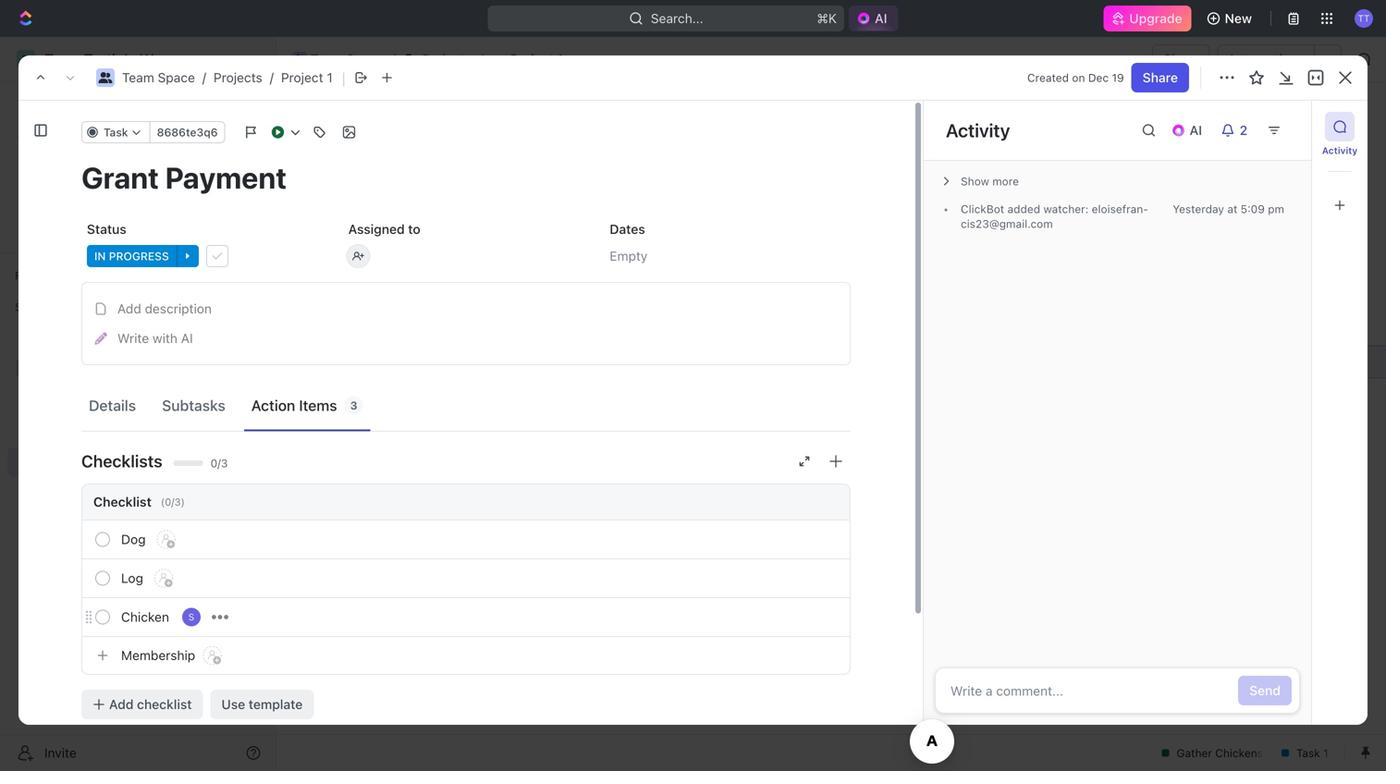 Task type: describe. For each thing, give the bounding box(es) containing it.
in progress button
[[81, 239, 328, 273]]

chicken
[[121, 609, 169, 625]]

19
[[1112, 71, 1124, 84]]

1 horizontal spatial progress
[[359, 262, 420, 275]]

home link
[[7, 90, 268, 119]]

ai button inside 'task sidebar content' section
[[1164, 116, 1213, 145]]

with
[[153, 331, 178, 346]]

⌘k
[[817, 11, 837, 26]]

projects inside tree
[[55, 392, 104, 407]]

send
[[1249, 683, 1281, 698]]

more
[[992, 175, 1019, 188]]

dates
[[610, 221, 645, 237]]

eloisefran cis23@gmail.com
[[961, 203, 1148, 230]]

hide
[[960, 218, 984, 231]]

automations
[[1227, 51, 1305, 67]]

5:09
[[1241, 203, 1265, 215]]

membership
[[121, 648, 195, 663]]

user group image
[[19, 362, 33, 374]]

ai inside button
[[181, 331, 193, 346]]

0 horizontal spatial project 1
[[321, 111, 428, 141]]

items
[[299, 397, 337, 414]]

upgrade link
[[1103, 6, 1192, 31]]

tt
[[1358, 13, 1370, 23]]

assigned to
[[348, 221, 421, 237]]

progress inside dropdown button
[[109, 250, 169, 263]]

show more
[[961, 175, 1019, 188]]

share button down upgrade
[[1152, 44, 1210, 74]]

team inside tree
[[44, 360, 77, 375]]

(0/3)
[[161, 496, 185, 508]]

s
[[188, 612, 194, 622]]

0 vertical spatial ai button
[[849, 6, 898, 31]]

space inside team space / projects / project 1 |
[[158, 70, 195, 85]]

checklist
[[93, 494, 152, 510]]

dog
[[121, 532, 146, 547]]

inbox link
[[7, 121, 268, 151]]

|
[[342, 68, 346, 87]]

show more button
[[935, 168, 1300, 194]]

subtasks button
[[155, 388, 233, 423]]

write
[[117, 331, 149, 346]]

grant
[[373, 354, 407, 369]]

projects inside team space / projects / project 1 |
[[214, 70, 262, 85]]

assigned
[[348, 221, 405, 237]]

use
[[221, 697, 245, 712]]

new
[[1225, 11, 1252, 26]]

details
[[89, 397, 136, 414]]

1 horizontal spatial project 1
[[510, 51, 563, 67]]

payment
[[410, 354, 464, 369]]

add description
[[117, 301, 212, 316]]

activity inside 'task sidebar content' section
[[946, 119, 1010, 141]]

on
[[1072, 71, 1085, 84]]

task button
[[81, 121, 150, 143]]

write with ai button
[[88, 324, 844, 353]]

grant payment
[[373, 354, 464, 369]]

log
[[121, 571, 143, 586]]

3
[[350, 399, 358, 412]]

2 horizontal spatial projects
[[422, 51, 471, 67]]

details button
[[81, 388, 143, 423]]

added watcher:
[[1004, 203, 1092, 215]]

team space inside tree
[[44, 360, 117, 375]]

use template button
[[210, 690, 314, 719]]

add for add checklist
[[109, 697, 134, 712]]

share for share button below upgrade
[[1163, 51, 1199, 67]]

sidebar navigation
[[0, 37, 276, 771]]

grant payment link
[[368, 349, 641, 375]]

project inside team space / projects / project 1 |
[[281, 70, 323, 85]]

Edit task name text field
[[81, 160, 851, 195]]

task inside button
[[1280, 119, 1308, 134]]

show
[[961, 175, 989, 188]]

added
[[1007, 203, 1040, 215]]

write with ai
[[117, 331, 193, 346]]

1 vertical spatial user group image
[[98, 72, 112, 83]]

cis23@gmail.com
[[961, 203, 1148, 230]]

favorites button
[[7, 264, 82, 287]]

clickbot
[[961, 203, 1004, 215]]

status
[[87, 221, 126, 237]]

template
[[249, 697, 303, 712]]

empty
[[610, 248, 648, 264]]

pm
[[1268, 203, 1284, 215]]

automations button
[[1218, 45, 1314, 73]]

0 vertical spatial user group image
[[294, 55, 305, 64]]

8686te3q6
[[157, 126, 218, 139]]

invite
[[44, 745, 77, 761]]

add task button
[[1241, 112, 1320, 141]]

checklist
[[137, 697, 192, 712]]

to
[[408, 221, 421, 237]]

yesterday at 5:09 pm
[[1173, 203, 1284, 215]]

add checklist button
[[81, 690, 203, 719]]

at
[[1227, 203, 1238, 215]]

created
[[1027, 71, 1069, 84]]

2 horizontal spatial 1
[[557, 51, 563, 67]]



Task type: vqa. For each thing, say whether or not it's contained in the screenshot.
Optional
no



Task type: locate. For each thing, give the bounding box(es) containing it.
use template
[[221, 697, 303, 712]]

dashboards link
[[7, 184, 268, 214]]

home
[[44, 97, 80, 112]]

tree containing team space
[[7, 322, 268, 571]]

team right user group image
[[44, 360, 77, 375]]

add left checklist
[[109, 697, 134, 712]]

checklists
[[81, 451, 162, 471]]

1 horizontal spatial projects
[[214, 70, 262, 85]]

space inside tree
[[80, 360, 117, 375]]

1 horizontal spatial user group image
[[294, 55, 305, 64]]

progress down status
[[109, 250, 169, 263]]

0/3
[[210, 457, 228, 470]]

project
[[510, 51, 554, 67], [281, 70, 323, 85], [321, 111, 404, 141]]

1
[[557, 51, 563, 67], [327, 70, 333, 85], [410, 111, 422, 141]]

0 vertical spatial share
[[1163, 51, 1199, 67]]

in progress down status
[[94, 250, 169, 263]]

task down home link
[[104, 126, 128, 139]]

team inside team space / projects / project 1 |
[[122, 70, 154, 85]]

1 vertical spatial ai
[[1190, 123, 1202, 138]]

new button
[[1199, 4, 1263, 33]]

pencil image
[[95, 332, 107, 345]]

add for add task
[[1252, 119, 1277, 134]]

1 vertical spatial team space
[[44, 360, 117, 375]]

subtasks
[[162, 397, 225, 414]]

s button
[[180, 606, 202, 628]]

2 vertical spatial project
[[321, 111, 404, 141]]

team space down pencil image
[[44, 360, 117, 375]]

2 vertical spatial ai
[[181, 331, 193, 346]]

1 vertical spatial team
[[122, 70, 154, 85]]

1 vertical spatial space
[[158, 70, 195, 85]]

action items
[[251, 397, 337, 414]]

2 button
[[1213, 116, 1259, 145]]

0 vertical spatial 1
[[557, 51, 563, 67]]

1 horizontal spatial space
[[158, 70, 195, 85]]

1 vertical spatial project 1
[[321, 111, 428, 141]]

0 horizontal spatial team
[[44, 360, 77, 375]]

1 horizontal spatial team
[[122, 70, 154, 85]]

activity inside task sidebar navigation tab list
[[1322, 145, 1358, 156]]

0 horizontal spatial in
[[94, 250, 106, 263]]

share down upgrade
[[1163, 51, 1199, 67]]

2 vertical spatial team
[[44, 360, 77, 375]]

team up home link
[[122, 70, 154, 85]]

dec
[[1088, 71, 1109, 84]]

in down assigned
[[345, 262, 356, 275]]

0 horizontal spatial projects
[[55, 392, 104, 407]]

watcher:
[[1044, 203, 1089, 215]]

0 vertical spatial add
[[1252, 119, 1277, 134]]

1 vertical spatial activity
[[1322, 145, 1358, 156]]

project 1 link
[[487, 48, 568, 70], [281, 70, 333, 85]]

projects link
[[399, 48, 476, 70], [214, 70, 262, 85], [55, 385, 216, 414]]

0 horizontal spatial user group image
[[98, 72, 112, 83]]

1 horizontal spatial 1
[[410, 111, 422, 141]]

team
[[311, 51, 343, 67], [122, 70, 154, 85], [44, 360, 77, 375]]

1 horizontal spatial in progress
[[345, 262, 420, 275]]

progress down assigned to
[[359, 262, 420, 275]]

user group image
[[294, 55, 305, 64], [98, 72, 112, 83]]

task sidebar navigation tab list
[[1320, 112, 1360, 220]]

ai button right ⌘k
[[849, 6, 898, 31]]

spaces
[[15, 301, 54, 313]]

created on dec 19
[[1027, 71, 1124, 84]]

1 vertical spatial add
[[117, 301, 141, 316]]

2
[[1240, 123, 1248, 138]]

ai button
[[1164, 116, 1213, 145]]

search...
[[651, 11, 703, 26]]

0 horizontal spatial 1
[[327, 70, 333, 85]]

eloisefran
[[1092, 203, 1148, 215]]

dashboards
[[44, 191, 116, 206]]

0 vertical spatial team
[[311, 51, 343, 67]]

empty button
[[604, 239, 851, 273]]

add description button
[[88, 294, 844, 324]]

user group image up home link
[[98, 72, 112, 83]]

ai inside dropdown button
[[1190, 123, 1202, 138]]

share
[[1163, 51, 1199, 67], [1143, 70, 1178, 85]]

favorites
[[15, 269, 64, 282]]

0 vertical spatial project
[[510, 51, 554, 67]]

share for share button on the right of 19
[[1143, 70, 1178, 85]]

1 vertical spatial project
[[281, 70, 323, 85]]

0 horizontal spatial progress
[[109, 250, 169, 263]]

2 horizontal spatial space
[[346, 51, 384, 67]]

0 vertical spatial ai
[[875, 11, 887, 26]]

team space / projects / project 1 |
[[122, 68, 346, 87]]

team up |
[[311, 51, 343, 67]]

/
[[392, 51, 396, 67], [480, 51, 483, 67], [202, 70, 206, 85], [270, 70, 274, 85]]

0 horizontal spatial in progress
[[94, 250, 169, 263]]

ai button
[[849, 6, 898, 31], [1164, 116, 1213, 145]]

Search tasks... text field
[[1156, 210, 1341, 238]]

inbox
[[44, 128, 77, 143]]

task inside dropdown button
[[104, 126, 128, 139]]

1 inside team space / projects / project 1 |
[[327, 70, 333, 85]]

add right 2
[[1252, 119, 1277, 134]]

0 horizontal spatial activity
[[946, 119, 1010, 141]]

user group image up team space / projects / project 1 |
[[294, 55, 305, 64]]

1 horizontal spatial in
[[345, 262, 356, 275]]

2 vertical spatial projects
[[55, 392, 104, 407]]

send button
[[1238, 676, 1292, 706]]

1 vertical spatial 1
[[327, 70, 333, 85]]

checklist (0/3)
[[93, 494, 185, 510]]

ai
[[875, 11, 887, 26], [1190, 123, 1202, 138], [181, 331, 193, 346]]

1 horizontal spatial project 1 link
[[487, 48, 568, 70]]

1 horizontal spatial activity
[[1322, 145, 1358, 156]]

2 horizontal spatial team
[[311, 51, 343, 67]]

2 horizontal spatial ai
[[1190, 123, 1202, 138]]

task sidebar content section
[[919, 101, 1311, 725]]

2 vertical spatial add
[[109, 697, 134, 712]]

8686te3q6 button
[[149, 121, 225, 143]]

add
[[1252, 119, 1277, 134], [117, 301, 141, 316], [109, 697, 134, 712]]

in progress inside in progress dropdown button
[[94, 250, 169, 263]]

1 horizontal spatial task
[[1280, 119, 1308, 134]]

1 vertical spatial ai button
[[1164, 116, 1213, 145]]

share right 19
[[1143, 70, 1178, 85]]

0 vertical spatial team space
[[311, 51, 384, 67]]

task right 2
[[1280, 119, 1308, 134]]

2 vertical spatial 1
[[410, 111, 422, 141]]

0 vertical spatial activity
[[946, 119, 1010, 141]]

0 horizontal spatial ai button
[[849, 6, 898, 31]]

in down status
[[94, 250, 106, 263]]

space
[[346, 51, 384, 67], [158, 70, 195, 85], [80, 360, 117, 375]]

0 horizontal spatial ai
[[181, 331, 193, 346]]

0 vertical spatial project 1
[[510, 51, 563, 67]]

team space link
[[288, 48, 388, 70], [122, 70, 195, 85], [44, 353, 264, 383]]

0 horizontal spatial task
[[104, 126, 128, 139]]

1 horizontal spatial ai
[[875, 11, 887, 26]]

tree inside sidebar navigation
[[7, 322, 268, 571]]

tt button
[[1349, 4, 1379, 33]]

0 horizontal spatial team space
[[44, 360, 117, 375]]

description
[[145, 301, 212, 316]]

hide button
[[952, 213, 992, 235]]

yesterday
[[1173, 203, 1224, 215]]

ai right ⌘k
[[875, 11, 887, 26]]

0 vertical spatial projects
[[422, 51, 471, 67]]

ai button left 2
[[1164, 116, 1213, 145]]

0 vertical spatial space
[[346, 51, 384, 67]]

1 vertical spatial projects
[[214, 70, 262, 85]]

0 horizontal spatial project 1 link
[[281, 70, 333, 85]]

1 vertical spatial share
[[1143, 70, 1178, 85]]

add checklist
[[109, 697, 192, 712]]

share button right 19
[[1132, 63, 1189, 92]]

in progress down assigned to
[[345, 262, 420, 275]]

in inside dropdown button
[[94, 250, 106, 263]]

2 vertical spatial space
[[80, 360, 117, 375]]

tree
[[7, 322, 268, 571]]

team space up |
[[311, 51, 384, 67]]

projects
[[422, 51, 471, 67], [214, 70, 262, 85], [55, 392, 104, 407]]

in
[[94, 250, 106, 263], [345, 262, 356, 275]]

action
[[251, 397, 295, 414]]

add for add description
[[117, 301, 141, 316]]

activity
[[946, 119, 1010, 141], [1322, 145, 1358, 156]]

1 horizontal spatial ai button
[[1164, 116, 1213, 145]]

0 horizontal spatial space
[[80, 360, 117, 375]]

upgrade
[[1129, 11, 1182, 26]]

add up write
[[117, 301, 141, 316]]

add task
[[1252, 119, 1308, 134]]

1 horizontal spatial team space
[[311, 51, 384, 67]]

ai left 2 dropdown button
[[1190, 123, 1202, 138]]

project 1
[[510, 51, 563, 67], [321, 111, 428, 141]]

team space
[[311, 51, 384, 67], [44, 360, 117, 375]]

ai right with at the top of page
[[181, 331, 193, 346]]



